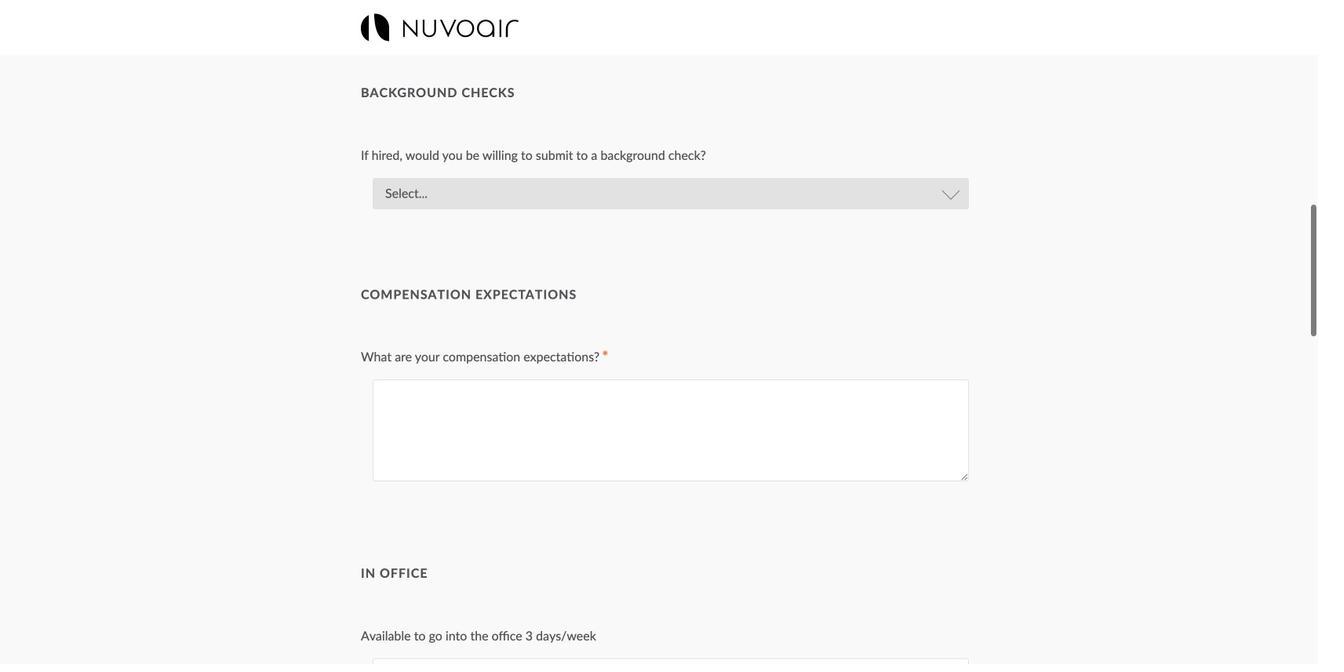 Task type: vqa. For each thing, say whether or not it's contained in the screenshot.
TEXT FIELD
yes



Task type: locate. For each thing, give the bounding box(es) containing it.
nuvoair logo image
[[361, 14, 519, 41]]

None text field
[[538, 0, 921, 7], [373, 380, 969, 482], [538, 0, 921, 7], [373, 380, 969, 482]]



